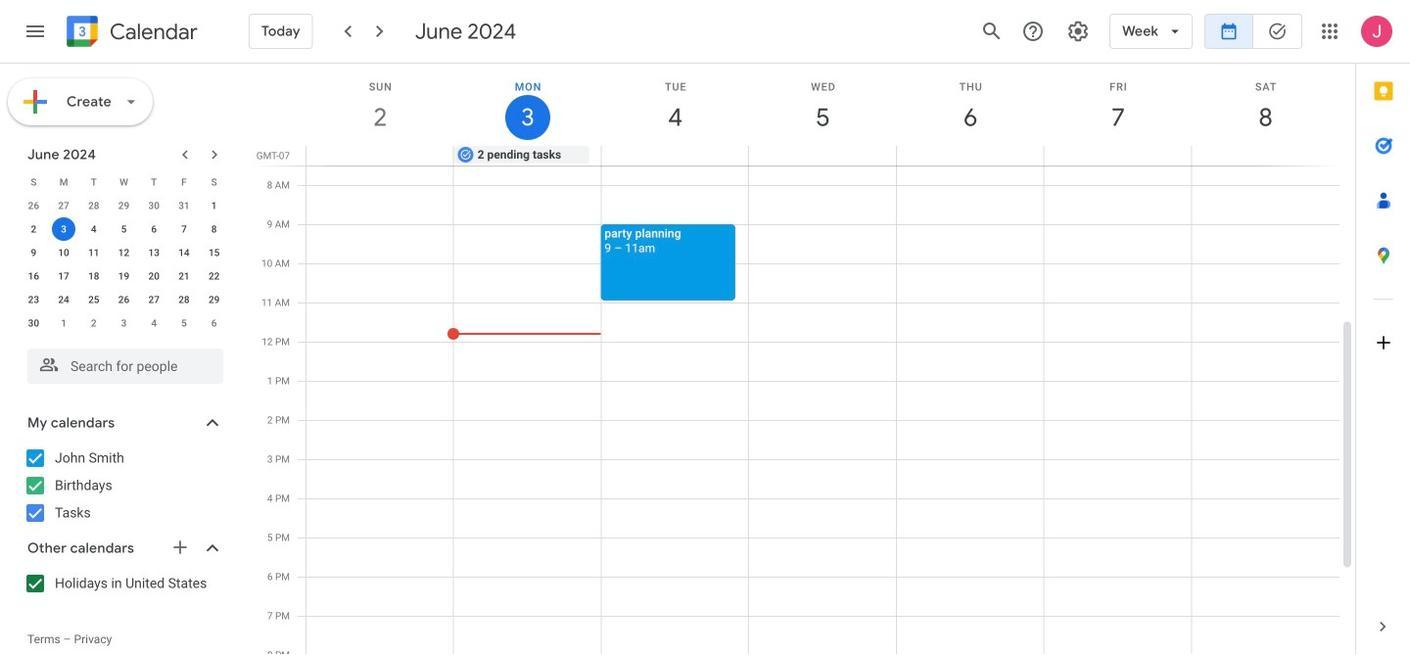 Task type: locate. For each thing, give the bounding box(es) containing it.
13 element
[[142, 241, 166, 265]]

28 element
[[172, 288, 196, 312]]

row group
[[19, 194, 229, 335]]

19 element
[[112, 265, 136, 288]]

None search field
[[0, 341, 243, 384]]

21 element
[[172, 265, 196, 288]]

monday, june 3, today element
[[454, 64, 602, 146]]

main drawer image
[[24, 20, 47, 43]]

tab list
[[1357, 64, 1411, 600]]

heading
[[106, 20, 198, 44]]

add other calendars image
[[170, 538, 190, 557]]

settings menu image
[[1067, 20, 1091, 43]]

2 element
[[22, 218, 45, 241]]

26 element
[[112, 288, 136, 312]]

18 element
[[82, 265, 106, 288]]

Search for people text field
[[39, 349, 212, 384]]

may 26 element
[[22, 194, 45, 218]]

sunday, june 2 element
[[307, 64, 454, 146]]

16 element
[[22, 265, 45, 288]]

thursday, june 6 element
[[897, 64, 1045, 146]]

29 element
[[202, 288, 226, 312]]

1 element
[[202, 194, 226, 218]]

saturday, june 8 element
[[1193, 64, 1340, 146]]

grid
[[251, 64, 1356, 654]]

tuesday, june 4 element
[[602, 64, 750, 146]]

4 element
[[82, 218, 106, 241]]

cell
[[307, 146, 454, 166], [602, 146, 749, 166], [749, 146, 897, 166], [897, 146, 1044, 166], [1044, 146, 1192, 166], [1192, 146, 1339, 166], [49, 218, 79, 241]]

11 element
[[82, 241, 106, 265]]

15 element
[[202, 241, 226, 265]]

row
[[298, 146, 1356, 166], [19, 170, 229, 194], [19, 194, 229, 218], [19, 218, 229, 241], [19, 241, 229, 265], [19, 265, 229, 288], [19, 288, 229, 312], [19, 312, 229, 335]]

30 element
[[22, 312, 45, 335]]

may 29 element
[[112, 194, 136, 218]]

friday, june 7 element
[[1045, 64, 1193, 146]]

may 27 element
[[52, 194, 76, 218]]

3, today element
[[52, 218, 76, 241]]



Task type: vqa. For each thing, say whether or not it's contained in the screenshot.
June 2024 grid
yes



Task type: describe. For each thing, give the bounding box(es) containing it.
6 element
[[142, 218, 166, 241]]

12 element
[[112, 241, 136, 265]]

calendar element
[[63, 12, 198, 55]]

july 5 element
[[172, 312, 196, 335]]

24 element
[[52, 288, 76, 312]]

heading inside calendar element
[[106, 20, 198, 44]]

july 4 element
[[142, 312, 166, 335]]

cell inside "june 2024" grid
[[49, 218, 79, 241]]

9 element
[[22, 241, 45, 265]]

27 element
[[142, 288, 166, 312]]

7 element
[[172, 218, 196, 241]]

may 28 element
[[82, 194, 106, 218]]

8 element
[[202, 218, 226, 241]]

wednesday, june 5 element
[[750, 64, 897, 146]]

23 element
[[22, 288, 45, 312]]

july 1 element
[[52, 312, 76, 335]]

my calendars list
[[4, 443, 243, 529]]

july 2 element
[[82, 312, 106, 335]]

5 element
[[112, 218, 136, 241]]

14 element
[[172, 241, 196, 265]]

may 31 element
[[172, 194, 196, 218]]

22 element
[[202, 265, 226, 288]]

20 element
[[142, 265, 166, 288]]

july 6 element
[[202, 312, 226, 335]]

may 30 element
[[142, 194, 166, 218]]

25 element
[[82, 288, 106, 312]]

july 3 element
[[112, 312, 136, 335]]

10 element
[[52, 241, 76, 265]]

june 2024 grid
[[19, 170, 229, 335]]

17 element
[[52, 265, 76, 288]]



